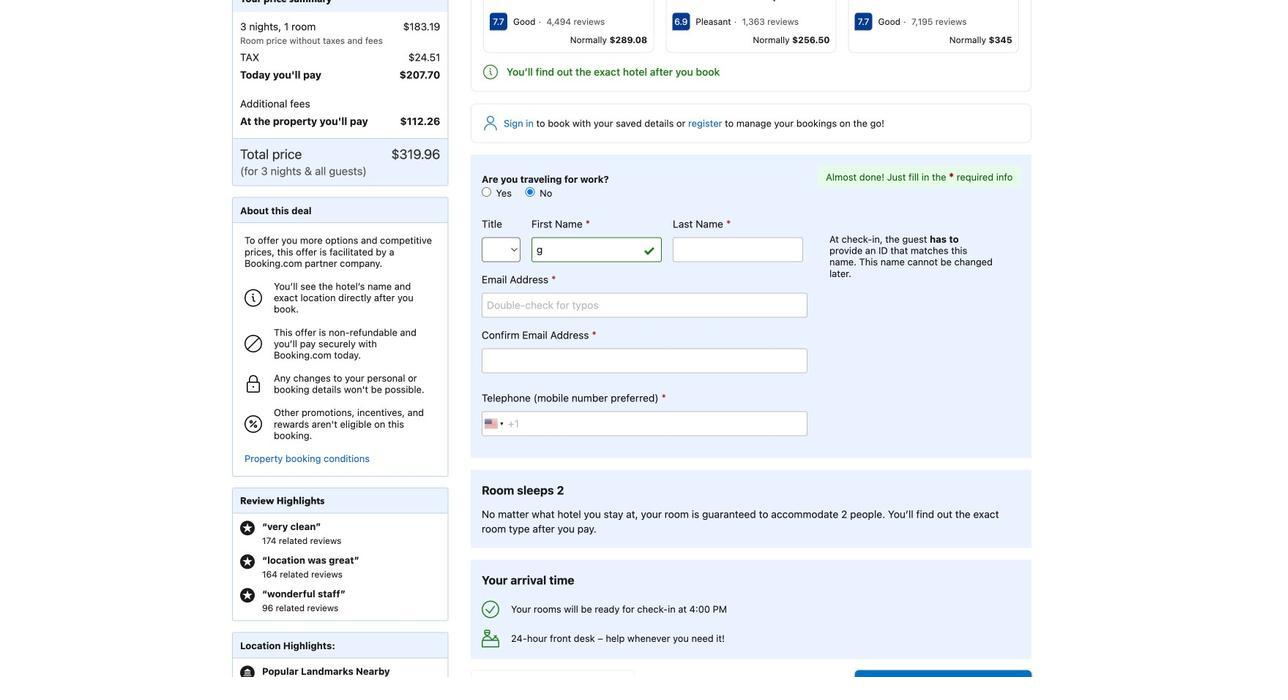Task type: locate. For each thing, give the bounding box(es) containing it.
2 scored 7.7 element from the left
[[855, 13, 872, 30]]

scored 7.7 element
[[490, 13, 507, 30], [855, 13, 872, 30]]

None text field
[[532, 238, 662, 263], [673, 238, 803, 263], [532, 238, 662, 263], [673, 238, 803, 263]]

None radio
[[482, 187, 491, 197]]

None text field
[[482, 349, 808, 374]]

Double-check for typos text field
[[482, 293, 808, 318]]

0 vertical spatial star image
[[240, 522, 255, 536]]

None radio
[[525, 187, 535, 197]]

1 vertical spatial star image
[[240, 589, 255, 604]]

0 horizontal spatial scored 7.7 element
[[490, 13, 507, 30]]

star image down star icon
[[240, 589, 255, 604]]

1 horizontal spatial scored 7.7 element
[[855, 13, 872, 30]]

star image
[[240, 522, 255, 536], [240, 589, 255, 604]]

1 scored 7.7 element from the left
[[490, 13, 507, 30]]

star image up star icon
[[240, 522, 255, 536]]

circled image
[[240, 666, 255, 678]]



Task type: vqa. For each thing, say whether or not it's contained in the screenshot.
RATED VERY POOR element
no



Task type: describe. For each thing, give the bounding box(es) containing it.
checkmark image
[[644, 248, 655, 256]]

scored 6.9 element
[[672, 13, 690, 30]]

+1 text field
[[482, 412, 808, 437]]

2 star image from the top
[[240, 589, 255, 604]]

star image
[[240, 555, 255, 570]]

1 star image from the top
[[240, 522, 255, 536]]



